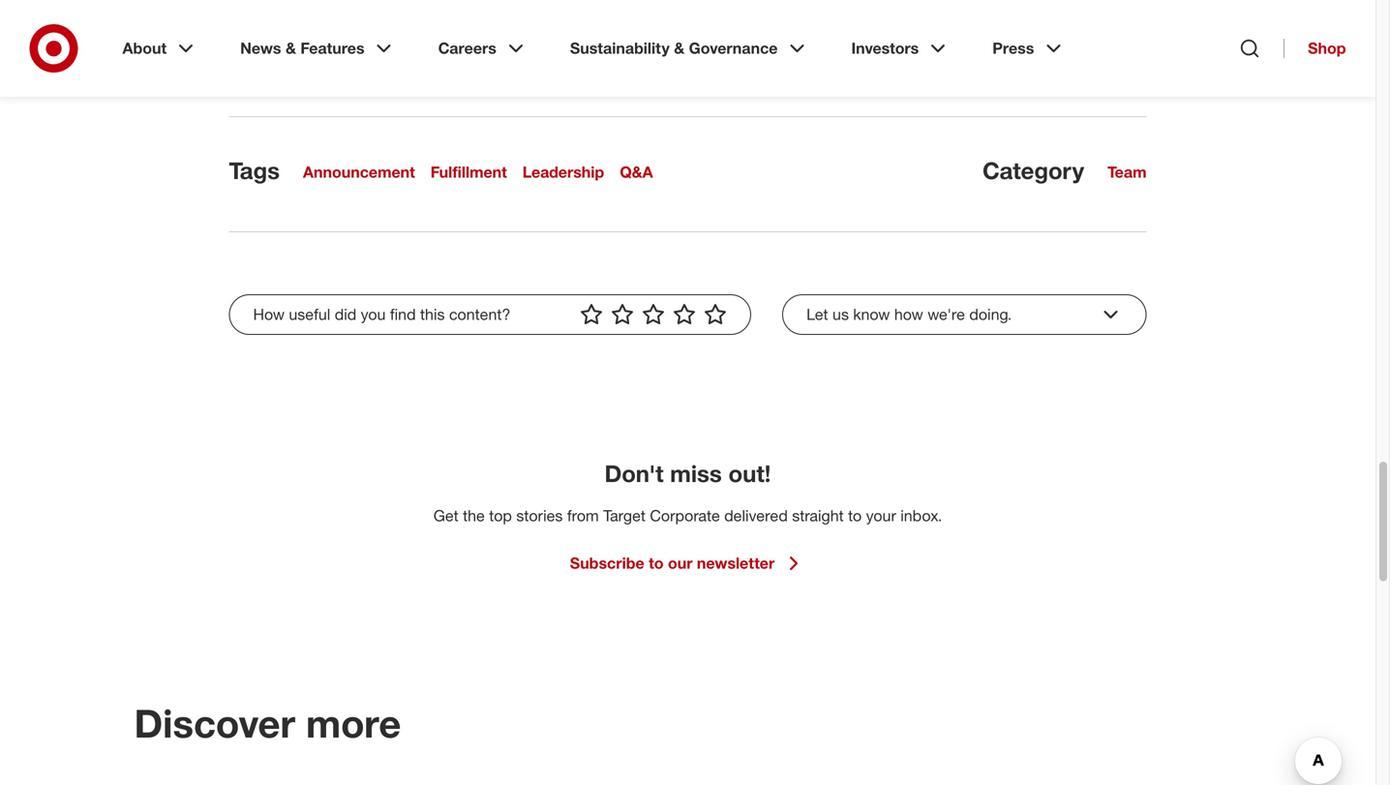 Task type: describe. For each thing, give the bounding box(es) containing it.
discover more
[[134, 700, 401, 747]]

press
[[993, 39, 1035, 58]]

get the top stories from target corporate delivered straight to your inbox.
[[434, 507, 943, 525]]

corporate
[[650, 507, 720, 525]]

sustainability & governance link
[[557, 23, 823, 74]]

doing.
[[970, 305, 1012, 324]]

subscribe
[[570, 554, 645, 573]]

find
[[390, 305, 416, 324]]

sustainability
[[570, 39, 670, 58]]

careers
[[438, 39, 497, 58]]

out!
[[729, 460, 771, 488]]

sustainability & governance
[[570, 39, 778, 58]]

announcement
[[303, 163, 415, 182]]

let
[[807, 305, 829, 324]]

news & features link
[[227, 23, 409, 74]]

how
[[895, 305, 924, 324]]

delivered
[[725, 507, 788, 525]]

careers link
[[425, 23, 541, 74]]

shop link
[[1284, 39, 1347, 58]]

let us know how we're doing. button
[[807, 303, 1123, 326]]

team
[[1108, 163, 1147, 182]]

q&a link
[[620, 163, 653, 182]]

know
[[854, 305, 891, 324]]

newsletter
[[697, 554, 775, 573]]

miss
[[671, 460, 722, 488]]

let us know how we're doing.
[[807, 305, 1012, 324]]

q&a
[[620, 163, 653, 182]]

leadership link
[[523, 163, 605, 182]]

fulfillment
[[431, 163, 507, 182]]

investors link
[[838, 23, 964, 74]]

don't miss out!
[[605, 460, 771, 488]]

more
[[306, 700, 401, 747]]

fulfillment link
[[431, 163, 507, 182]]

our
[[668, 554, 693, 573]]

subscribe to our newsletter
[[570, 554, 775, 573]]

news & features
[[240, 39, 365, 58]]

category
[[983, 156, 1085, 184]]



Task type: vqa. For each thing, say whether or not it's contained in the screenshot.
Fulfillment
yes



Task type: locate. For each thing, give the bounding box(es) containing it.
1 & from the left
[[286, 39, 296, 58]]

from
[[567, 507, 599, 525]]

2 & from the left
[[674, 39, 685, 58]]

governance
[[689, 39, 778, 58]]

features
[[301, 39, 365, 58]]

to
[[849, 507, 862, 525], [649, 554, 664, 573]]

your
[[867, 507, 897, 525]]

0 horizontal spatial to
[[649, 554, 664, 573]]

inbox.
[[901, 507, 943, 525]]

1 horizontal spatial &
[[674, 39, 685, 58]]

straight
[[793, 507, 844, 525]]

stories
[[517, 507, 563, 525]]

0 vertical spatial to
[[849, 507, 862, 525]]

1 horizontal spatial to
[[849, 507, 862, 525]]

we're
[[928, 305, 966, 324]]

about link
[[109, 23, 211, 74]]

did
[[335, 305, 357, 324]]

how
[[253, 305, 285, 324]]

about
[[123, 39, 167, 58]]

0 horizontal spatial &
[[286, 39, 296, 58]]

how useful did you find this content?
[[253, 305, 511, 324]]

team link
[[1108, 163, 1147, 182]]

useful
[[289, 305, 331, 324]]

subscribe to our newsletter link
[[570, 552, 806, 575]]

this
[[420, 305, 445, 324]]

news
[[240, 39, 281, 58]]

discover
[[134, 700, 295, 747]]

us
[[833, 305, 849, 324]]

leadership
[[523, 163, 605, 182]]

target
[[604, 507, 646, 525]]

top
[[489, 507, 512, 525]]

investors
[[852, 39, 919, 58]]

announcement link
[[303, 163, 415, 182]]

don't
[[605, 460, 664, 488]]

shop
[[1309, 39, 1347, 58]]

& right news
[[286, 39, 296, 58]]

& for governance
[[674, 39, 685, 58]]

you
[[361, 305, 386, 324]]

tags
[[229, 156, 280, 184]]

to left our
[[649, 554, 664, 573]]

& left governance
[[674, 39, 685, 58]]

&
[[286, 39, 296, 58], [674, 39, 685, 58]]

to left your
[[849, 507, 862, 525]]

to inside 'link'
[[649, 554, 664, 573]]

the
[[463, 507, 485, 525]]

content?
[[449, 305, 511, 324]]

get
[[434, 507, 459, 525]]

1 vertical spatial to
[[649, 554, 664, 573]]

& for features
[[286, 39, 296, 58]]

press link
[[979, 23, 1079, 74]]



